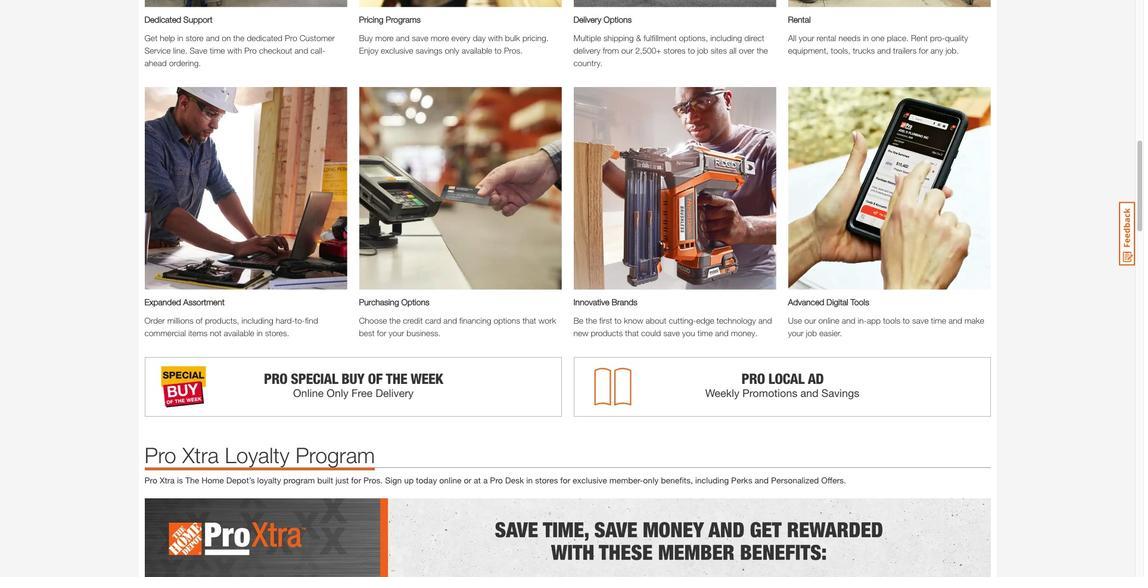 Task type: vqa. For each thing, say whether or not it's contained in the screenshot.
'( 77 )'
no



Task type: locate. For each thing, give the bounding box(es) containing it.
0 vertical spatial options
[[604, 14, 632, 24]]

available down products,
[[224, 328, 255, 338]]

1 vertical spatial available
[[224, 328, 255, 338]]

1 horizontal spatial save
[[664, 328, 680, 338]]

for inside all your rental needs in one place. rent pro-quality equipment, tools, trucks and trailers for any job.
[[920, 45, 929, 55]]

0 horizontal spatial save
[[412, 33, 429, 43]]

available down day
[[462, 45, 493, 55]]

to inside be the first to know about cutting-edge technology and new products that could save you time and money.
[[615, 315, 622, 325]]

0 vertical spatial xtra
[[182, 442, 219, 468]]

0 vertical spatial time
[[210, 45, 225, 55]]

more right buy
[[376, 33, 394, 43]]

multiple shipping & fulfillment options, including direct delivery from our 2,500+ stores to job sites all over the country.
[[574, 33, 769, 68]]

0 horizontal spatial options
[[402, 297, 430, 307]]

all
[[789, 33, 797, 43]]

your down credit
[[389, 328, 405, 338]]

with down on
[[228, 45, 242, 55]]

0 horizontal spatial only
[[445, 45, 460, 55]]

including
[[711, 33, 743, 43], [242, 315, 274, 325], [696, 475, 729, 485]]

all your rental needs in one place. rent pro-quality equipment, tools, trucks and trailers for any job.
[[789, 33, 969, 55]]

online left the or
[[440, 475, 462, 485]]

exclusive right enjoy
[[381, 45, 414, 55]]

the loyalty program built for pros image
[[145, 498, 991, 577]]

to inside the use our online and in-app tools to save time and make your job easier.
[[903, 315, 911, 325]]

0 vertical spatial only
[[445, 45, 460, 55]]

all
[[730, 45, 737, 55]]

delivery
[[574, 45, 601, 55]]

needs
[[839, 33, 861, 43]]

save inside the use our online and in-app tools to save time and make your job easier.
[[913, 315, 929, 325]]

the right be
[[586, 315, 598, 325]]

save down cutting-
[[664, 328, 680, 338]]

purchasing options link
[[359, 296, 562, 308]]

work
[[539, 315, 557, 325]]

program
[[284, 475, 315, 485]]

job inside multiple shipping & fulfillment options, including direct delivery from our 2,500+ stores to job sites all over the country.
[[698, 45, 709, 55]]

a pro shops for wood with a bulk price discount. image
[[359, 0, 562, 7]]

job down options,
[[698, 45, 709, 55]]

a pro uses a laptop on a job site. image
[[145, 87, 347, 290]]

your inside choose the credit card and financing options that work best for your business.
[[389, 328, 405, 338]]

options up credit
[[402, 297, 430, 307]]

hard-
[[276, 315, 295, 325]]

0 vertical spatial online
[[819, 315, 840, 325]]

time
[[210, 45, 225, 55], [932, 315, 947, 325], [698, 328, 713, 338]]

items
[[188, 328, 208, 338]]

1 horizontal spatial stores
[[664, 45, 686, 55]]

available
[[462, 45, 493, 55], [224, 328, 255, 338]]

be the first to know about cutting-edge technology and new products that could save you time and money.
[[574, 315, 773, 338]]

job for your
[[807, 328, 818, 338]]

available inside 'buy more and save more every day with bulk pricing. enjoy exclusive savings only available to pros.'
[[462, 45, 493, 55]]

save
[[412, 33, 429, 43], [913, 315, 929, 325], [664, 328, 680, 338]]

options up 'shipping'
[[604, 14, 632, 24]]

options inside "link"
[[402, 297, 430, 307]]

expanded assortment
[[145, 297, 225, 307]]

1 horizontal spatial exclusive
[[573, 475, 608, 485]]

0 horizontal spatial pros.
[[364, 475, 383, 485]]

1 vertical spatial save
[[913, 315, 929, 325]]

desk
[[506, 475, 524, 485]]

1 horizontal spatial that
[[626, 328, 639, 338]]

1 vertical spatial with
[[228, 45, 242, 55]]

expanded assortment link
[[145, 296, 347, 308]]

options for delivery options
[[604, 14, 632, 24]]

0 horizontal spatial available
[[224, 328, 255, 338]]

use
[[789, 315, 803, 325]]

in right desk
[[527, 475, 533, 485]]

in left the one
[[864, 33, 870, 43]]

expanded
[[145, 297, 181, 307]]

including left the perks
[[696, 475, 729, 485]]

1 horizontal spatial only
[[644, 475, 659, 485]]

0 vertical spatial pros.
[[504, 45, 523, 55]]

our
[[622, 45, 634, 55], [805, 315, 817, 325]]

call-
[[311, 45, 326, 55]]

time inside the use our online and in-app tools to save time and make your job easier.
[[932, 315, 947, 325]]

1 horizontal spatial options
[[604, 14, 632, 24]]

with inside get help in store and on the dedicated pro customer service line. save time with pro checkout and call- ahead ordering.
[[228, 45, 242, 55]]

xtra left is
[[160, 475, 175, 485]]

loyalty
[[225, 442, 290, 468]]

for down rent
[[920, 45, 929, 55]]

1 vertical spatial options
[[402, 297, 430, 307]]

stores down fulfillment
[[664, 45, 686, 55]]

just
[[336, 475, 349, 485]]

including inside multiple shipping & fulfillment options, including direct delivery from our 2,500+ stores to job sites all over the country.
[[711, 33, 743, 43]]

multiple
[[574, 33, 602, 43]]

the right on
[[233, 33, 245, 43]]

1 vertical spatial that
[[626, 328, 639, 338]]

benefits,
[[661, 475, 693, 485]]

0 vertical spatial including
[[711, 33, 743, 43]]

0 horizontal spatial exclusive
[[381, 45, 414, 55]]

of
[[196, 315, 203, 325]]

2 vertical spatial including
[[696, 475, 729, 485]]

at
[[474, 475, 481, 485]]

1 horizontal spatial job
[[807, 328, 818, 338]]

1 horizontal spatial more
[[431, 33, 449, 43]]

and right card
[[444, 315, 457, 325]]

for right best
[[377, 328, 387, 338]]

0 vertical spatial job
[[698, 45, 709, 55]]

checkout
[[259, 45, 292, 55]]

only
[[445, 45, 460, 55], [644, 475, 659, 485]]

get
[[145, 33, 158, 43]]

rental link
[[789, 13, 991, 25]]

program
[[296, 442, 375, 468]]

job left easier.
[[807, 328, 818, 338]]

innovative brands link
[[574, 296, 777, 308]]

1 vertical spatial xtra
[[160, 475, 175, 485]]

more
[[376, 33, 394, 43], [431, 33, 449, 43]]

0 vertical spatial that
[[523, 315, 537, 325]]

time down on
[[210, 45, 225, 55]]

0 vertical spatial available
[[462, 45, 493, 55]]

2 vertical spatial save
[[664, 328, 680, 338]]

0 horizontal spatial online
[[440, 475, 462, 485]]

personalized
[[772, 475, 820, 485]]

easier.
[[820, 328, 843, 338]]

in-
[[858, 315, 868, 325]]

0 horizontal spatial that
[[523, 315, 537, 325]]

in
[[177, 33, 183, 43], [864, 33, 870, 43], [257, 328, 263, 338], [527, 475, 533, 485]]

&
[[637, 33, 642, 43]]

and down programs
[[396, 33, 410, 43]]

1 horizontal spatial online
[[819, 315, 840, 325]]

rental
[[789, 14, 811, 24]]

our inside multiple shipping & fulfillment options, including direct delivery from our 2,500+ stores to job sites all over the country.
[[622, 45, 634, 55]]

that
[[523, 315, 537, 325], [626, 328, 639, 338]]

1 horizontal spatial xtra
[[182, 442, 219, 468]]

innovative brands
[[574, 297, 638, 307]]

pricing programs
[[359, 14, 421, 24]]

our right use
[[805, 315, 817, 325]]

job inside the use our online and in-app tools to save time and make your job easier.
[[807, 328, 818, 338]]

0 horizontal spatial with
[[228, 45, 242, 55]]

1 horizontal spatial our
[[805, 315, 817, 325]]

pros. left sign
[[364, 475, 383, 485]]

your up 'equipment,'
[[799, 33, 815, 43]]

line.
[[173, 45, 187, 55]]

any
[[931, 45, 944, 55]]

pricing.
[[523, 33, 549, 43]]

2 vertical spatial time
[[698, 328, 713, 338]]

0 horizontal spatial time
[[210, 45, 225, 55]]

0 vertical spatial exclusive
[[381, 45, 414, 55]]

and inside all your rental needs in one place. rent pro-quality equipment, tools, trucks and trailers for any job.
[[878, 45, 892, 55]]

1 horizontal spatial time
[[698, 328, 713, 338]]

1 vertical spatial pros.
[[364, 475, 383, 485]]

1 vertical spatial job
[[807, 328, 818, 338]]

1 vertical spatial stores
[[536, 475, 558, 485]]

delivery options link
[[574, 13, 777, 25]]

2 horizontal spatial time
[[932, 315, 947, 325]]

2,500+
[[636, 45, 662, 55]]

the left credit
[[390, 315, 401, 325]]

with inside 'buy more and save more every day with bulk pricing. enjoy exclusive savings only available to pros.'
[[488, 33, 503, 43]]

that inside be the first to know about cutting-edge technology and new products that could save you time and money.
[[626, 328, 639, 338]]

the inside be the first to know about cutting-edge technology and new products that could save you time and money.
[[586, 315, 598, 325]]

in inside get help in store and on the dedicated pro customer service line. save time with pro checkout and call- ahead ordering.
[[177, 33, 183, 43]]

your down use
[[789, 328, 804, 338]]

stores inside multiple shipping & fulfillment options, including direct delivery from our 2,500+ stores to job sites all over the country.
[[664, 45, 686, 55]]

1 vertical spatial including
[[242, 315, 274, 325]]

1 vertical spatial our
[[805, 315, 817, 325]]

0 vertical spatial our
[[622, 45, 634, 55]]

only left benefits,
[[644, 475, 659, 485]]

2 more from the left
[[431, 33, 449, 43]]

0 horizontal spatial job
[[698, 45, 709, 55]]

including down expanded assortment link
[[242, 315, 274, 325]]

up
[[404, 475, 414, 485]]

the
[[233, 33, 245, 43], [757, 45, 769, 55], [390, 315, 401, 325], [586, 315, 598, 325]]

including up the all
[[711, 33, 743, 43]]

for right desk
[[561, 475, 571, 485]]

assortment
[[183, 297, 225, 307]]

online up easier.
[[819, 315, 840, 325]]

time down edge
[[698, 328, 713, 338]]

that left the work
[[523, 315, 537, 325]]

in left "stores."
[[257, 328, 263, 338]]

the down direct
[[757, 45, 769, 55]]

save up savings
[[412, 33, 429, 43]]

xtra up the
[[182, 442, 219, 468]]

0 horizontal spatial more
[[376, 33, 394, 43]]

1 horizontal spatial pros.
[[504, 45, 523, 55]]

0 vertical spatial save
[[412, 33, 429, 43]]

exclusive left member-
[[573, 475, 608, 485]]

dedicated support
[[145, 14, 213, 24]]

feedback link image
[[1120, 202, 1136, 266]]

a pro adjusts a drywall lift. image
[[789, 0, 991, 7]]

service
[[145, 45, 171, 55]]

cutting-
[[669, 315, 697, 325]]

that down know
[[626, 328, 639, 338]]

products
[[591, 328, 623, 338]]

make
[[965, 315, 985, 325]]

purchasing options
[[359, 297, 430, 307]]

today
[[416, 475, 437, 485]]

save right tools
[[913, 315, 929, 325]]

exclusive inside 'buy more and save more every day with bulk pricing. enjoy exclusive savings only available to pros.'
[[381, 45, 414, 55]]

and left on
[[206, 33, 220, 43]]

1 horizontal spatial with
[[488, 33, 503, 43]]

0 horizontal spatial our
[[622, 45, 634, 55]]

only down every
[[445, 45, 460, 55]]

programs
[[386, 14, 421, 24]]

options,
[[680, 33, 708, 43]]

and left 'make'
[[949, 315, 963, 325]]

a forklift loads materials onto a home depot delivery truck. image
[[574, 0, 777, 7]]

stores
[[664, 45, 686, 55], [536, 475, 558, 485]]

stores right desk
[[536, 475, 558, 485]]

our down 'shipping'
[[622, 45, 634, 55]]

1 horizontal spatial available
[[462, 45, 493, 55]]

in up line.
[[177, 33, 183, 43]]

0 vertical spatial stores
[[664, 45, 686, 55]]

know
[[624, 315, 644, 325]]

a pro uses a brad nailer. image
[[574, 87, 777, 290]]

pros. down bulk
[[504, 45, 523, 55]]

is
[[177, 475, 183, 485]]

0 horizontal spatial stores
[[536, 475, 558, 485]]

with right day
[[488, 33, 503, 43]]

and left call-
[[295, 45, 308, 55]]

time left 'make'
[[932, 315, 947, 325]]

0 horizontal spatial xtra
[[160, 475, 175, 485]]

place.
[[888, 33, 909, 43]]

your inside the use our online and in-app tools to save time and make your job easier.
[[789, 328, 804, 338]]

1 vertical spatial exclusive
[[573, 475, 608, 485]]

0 vertical spatial with
[[488, 33, 503, 43]]

pro local ad image
[[574, 357, 991, 417]]

technology
[[717, 315, 757, 325]]

options
[[604, 14, 632, 24], [402, 297, 430, 307]]

time inside be the first to know about cutting-edge technology and new products that could save you time and money.
[[698, 328, 713, 338]]

be
[[574, 315, 584, 325]]

more up savings
[[431, 33, 449, 43]]

business.
[[407, 328, 441, 338]]

1 vertical spatial time
[[932, 315, 947, 325]]

and down the one
[[878, 45, 892, 55]]

2 horizontal spatial save
[[913, 315, 929, 325]]

options
[[494, 315, 521, 325]]

time inside get help in store and on the dedicated pro customer service line. save time with pro checkout and call- ahead ordering.
[[210, 45, 225, 55]]

perks
[[732, 475, 753, 485]]



Task type: describe. For each thing, give the bounding box(es) containing it.
your inside all your rental needs in one place. rent pro-quality equipment, tools, trucks and trailers for any job.
[[799, 33, 815, 43]]

or
[[464, 475, 472, 485]]

and right technology
[[759, 315, 773, 325]]

dedicated
[[247, 33, 283, 43]]

only inside 'buy more and save more every day with bulk pricing. enjoy exclusive savings only available to pros.'
[[445, 45, 460, 55]]

rent
[[912, 33, 928, 43]]

in inside order millions of products, including hard-to-find commercial items not available in stores.
[[257, 328, 263, 338]]

choose the credit card and financing options that work best for your business.
[[359, 315, 557, 338]]

and inside choose the credit card and financing options that work best for your business.
[[444, 315, 457, 325]]

best
[[359, 328, 375, 338]]

job for to
[[698, 45, 709, 55]]

1 vertical spatial only
[[644, 475, 659, 485]]

purchasing
[[359, 297, 399, 307]]

dedicated
[[145, 14, 181, 24]]

day
[[473, 33, 486, 43]]

pro xtra loyalty program
[[145, 442, 375, 468]]

trailers
[[894, 45, 917, 55]]

brands
[[612, 297, 638, 307]]

dedicated support link
[[145, 13, 347, 25]]

order
[[145, 315, 165, 325]]

to inside 'buy more and save more every day with bulk pricing. enjoy exclusive savings only available to pros.'
[[495, 45, 502, 55]]

save inside 'buy more and save more every day with bulk pricing. enjoy exclusive savings only available to pros.'
[[412, 33, 429, 43]]

including inside order millions of products, including hard-to-find commercial items not available in stores.
[[242, 315, 274, 325]]

sign
[[385, 475, 402, 485]]

pricing programs link
[[359, 13, 562, 25]]

built
[[317, 475, 333, 485]]

order millions of products, including hard-to-find commercial items not available in stores.
[[145, 315, 318, 338]]

available inside order millions of products, including hard-to-find commercial items not available in stores.
[[224, 328, 255, 338]]

the
[[185, 475, 199, 485]]

and left in-
[[842, 315, 856, 325]]

offers.
[[822, 475, 847, 485]]

trucks
[[853, 45, 876, 55]]

advanced digital tools link
[[789, 296, 991, 308]]

fulfillment
[[644, 33, 677, 43]]

advanced
[[789, 297, 825, 307]]

and inside 'buy more and save more every day with bulk pricing. enjoy exclusive savings only available to pros.'
[[396, 33, 410, 43]]

from
[[603, 45, 619, 55]]

customer
[[300, 33, 335, 43]]

online inside the use our online and in-app tools to save time and make your job easier.
[[819, 315, 840, 325]]

about
[[646, 315, 667, 325]]

store
[[186, 33, 204, 43]]

tools,
[[831, 45, 851, 55]]

pro xtra is the home depot's loyalty program built just for pros. sign up today online or at a pro desk in stores for exclusive member-only benefits, including perks and personalized offers.
[[145, 475, 847, 485]]

pro special buy of the week image
[[145, 357, 562, 417]]

equipment,
[[789, 45, 829, 55]]

enjoy
[[359, 45, 379, 55]]

in inside all your rental needs in one place. rent pro-quality equipment, tools, trucks and trailers for any job.
[[864, 33, 870, 43]]

delivery
[[574, 14, 602, 24]]

1 more from the left
[[376, 33, 394, 43]]

commercial
[[145, 328, 186, 338]]

delivery options
[[574, 14, 632, 24]]

not
[[210, 328, 222, 338]]

a pro uses the home depot pro xtra app. image
[[789, 87, 991, 290]]

job.
[[946, 45, 960, 55]]

a customer pays with a credit card at a home depot store. image
[[359, 87, 562, 290]]

pros. inside 'buy more and save more every day with bulk pricing. enjoy exclusive savings only available to pros.'
[[504, 45, 523, 55]]

xtra for loyalty
[[182, 442, 219, 468]]

and right the perks
[[755, 475, 769, 485]]

for right just
[[351, 475, 361, 485]]

innovative
[[574, 297, 610, 307]]

on
[[222, 33, 231, 43]]

for inside choose the credit card and financing options that work best for your business.
[[377, 328, 387, 338]]

save inside be the first to know about cutting-edge technology and new products that could save you time and money.
[[664, 328, 680, 338]]

money.
[[732, 328, 758, 338]]

tools
[[884, 315, 901, 325]]

you
[[683, 328, 696, 338]]

card
[[425, 315, 441, 325]]

savings
[[416, 45, 443, 55]]

buy more and save more every day with bulk pricing. enjoy exclusive savings only available to pros.
[[359, 33, 549, 55]]

first
[[600, 315, 613, 325]]

our inside the use our online and in-app tools to save time and make your job easier.
[[805, 315, 817, 325]]

direct
[[745, 33, 765, 43]]

ordering.
[[169, 58, 201, 68]]

get help in store and on the dedicated pro customer service line. save time with pro checkout and call- ahead ordering.
[[145, 33, 335, 68]]

find
[[305, 315, 318, 325]]

support
[[184, 14, 213, 24]]

that inside choose the credit card and financing options that work best for your business.
[[523, 315, 537, 325]]

1 vertical spatial online
[[440, 475, 462, 485]]

shipping
[[604, 33, 634, 43]]

xtra for is
[[160, 475, 175, 485]]

choose
[[359, 315, 387, 325]]

rental
[[817, 33, 837, 43]]

use our online and in-app tools to save time and make your job easier.
[[789, 315, 985, 338]]

over
[[740, 45, 755, 55]]

customers visit a home depot pro service desk. image
[[145, 0, 347, 7]]

the inside multiple shipping & fulfillment options, including direct delivery from our 2,500+ stores to job sites all over the country.
[[757, 45, 769, 55]]

options for purchasing options
[[402, 297, 430, 307]]

the inside choose the credit card and financing options that work best for your business.
[[390, 315, 401, 325]]

buy
[[359, 33, 373, 43]]

financing
[[460, 315, 492, 325]]

one
[[872, 33, 885, 43]]

to-
[[295, 315, 305, 325]]

tools
[[851, 297, 870, 307]]

new
[[574, 328, 589, 338]]

and down technology
[[716, 328, 729, 338]]

advanced digital tools
[[789, 297, 870, 307]]

loyalty
[[257, 475, 281, 485]]

the inside get help in store and on the dedicated pro customer service line. save time with pro checkout and call- ahead ordering.
[[233, 33, 245, 43]]

digital
[[827, 297, 849, 307]]

products,
[[205, 315, 239, 325]]

ahead
[[145, 58, 167, 68]]

to inside multiple shipping & fulfillment options, including direct delivery from our 2,500+ stores to job sites all over the country.
[[688, 45, 695, 55]]

pricing
[[359, 14, 384, 24]]



